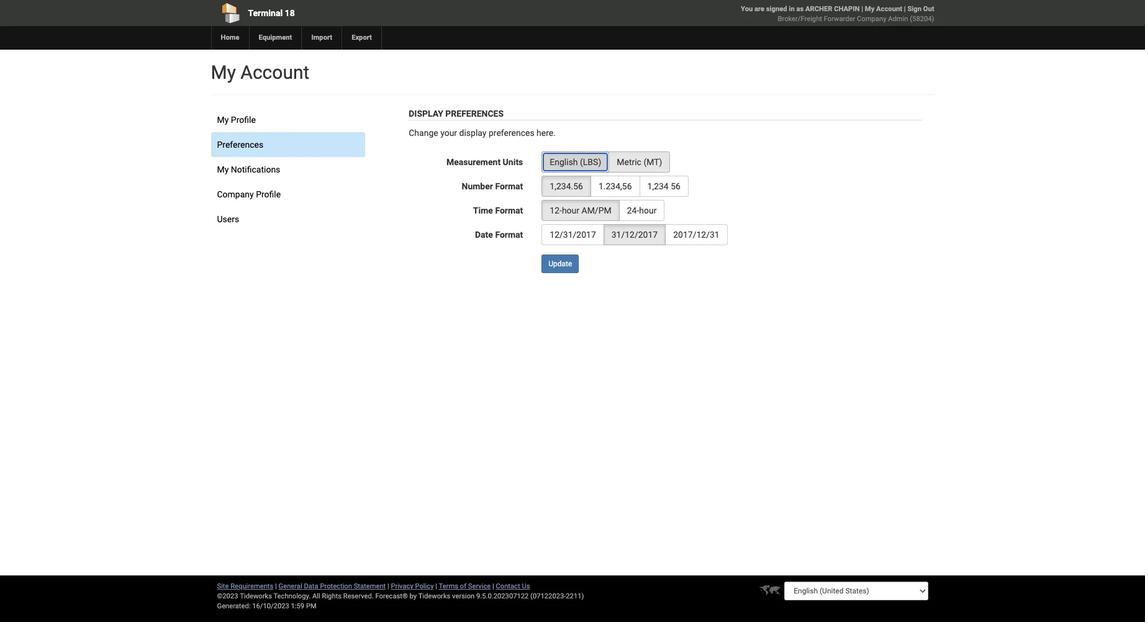 Task type: locate. For each thing, give the bounding box(es) containing it.
metric (mt)
[[617, 157, 662, 167]]

format for time format
[[495, 206, 523, 216]]

1 vertical spatial account
[[241, 61, 309, 83]]

my
[[865, 5, 875, 13], [211, 61, 236, 83], [217, 115, 229, 125], [217, 165, 229, 175]]

1 hour from the left
[[562, 206, 580, 216]]

12-hour am/pm
[[550, 206, 612, 216]]

home link
[[211, 26, 249, 50]]

0 vertical spatial preferences
[[446, 109, 504, 119]]

account
[[876, 5, 902, 13], [241, 61, 309, 83]]

(07122023-
[[530, 593, 566, 601]]

1 horizontal spatial account
[[876, 5, 902, 13]]

generated:
[[217, 602, 251, 611]]

number format
[[462, 181, 523, 191]]

update button
[[542, 255, 579, 273]]

profile for company profile
[[256, 189, 281, 199]]

archer
[[806, 5, 832, 13]]

your
[[440, 128, 457, 138]]

| up forecast®
[[388, 583, 389, 591]]

contact
[[496, 583, 520, 591]]

my notifications
[[217, 165, 280, 175]]

company profile
[[217, 189, 281, 199]]

display preferences
[[409, 109, 504, 119]]

1 horizontal spatial profile
[[256, 189, 281, 199]]

1:59
[[291, 602, 304, 611]]

sign out link
[[908, 5, 934, 13]]

1,234
[[647, 181, 669, 191]]

number
[[462, 181, 493, 191]]

reserved.
[[343, 593, 374, 601]]

| up 9.5.0.202307122
[[493, 583, 494, 591]]

profile
[[231, 115, 256, 125], [256, 189, 281, 199]]

sign
[[908, 5, 922, 13]]

export
[[352, 34, 372, 42]]

16/10/2023
[[252, 602, 289, 611]]

my right chapin
[[865, 5, 875, 13]]

are
[[755, 5, 765, 13]]

site
[[217, 583, 229, 591]]

you
[[741, 5, 753, 13]]

forecast®
[[375, 593, 408, 601]]

0 horizontal spatial company
[[217, 189, 254, 199]]

preferences down my profile
[[217, 140, 263, 150]]

1.234,56
[[599, 181, 632, 191]]

1 horizontal spatial preferences
[[446, 109, 504, 119]]

my left notifications
[[217, 165, 229, 175]]

company up users
[[217, 189, 254, 199]]

users
[[217, 214, 239, 224]]

©2023 tideworks
[[217, 593, 272, 601]]

tideworks
[[418, 593, 450, 601]]

1 vertical spatial profile
[[256, 189, 281, 199]]

site requirements | general data protection statement | privacy policy | terms of service | contact us ©2023 tideworks technology. all rights reserved. forecast® by tideworks version 9.5.0.202307122 (07122023-2211) generated: 16/10/2023 1:59 pm
[[217, 583, 584, 611]]

terms of service link
[[439, 583, 491, 591]]

24-
[[627, 206, 639, 216]]

terms
[[439, 583, 458, 591]]

0 horizontal spatial account
[[241, 61, 309, 83]]

profile up my notifications
[[231, 115, 256, 125]]

0 vertical spatial company
[[857, 15, 887, 23]]

service
[[468, 583, 491, 591]]

1 format from the top
[[495, 181, 523, 191]]

| left sign
[[904, 5, 906, 13]]

pm
[[306, 602, 317, 611]]

format right date
[[495, 230, 523, 240]]

equipment
[[259, 34, 292, 42]]

policy
[[415, 583, 434, 591]]

2211)
[[566, 593, 584, 601]]

1 horizontal spatial company
[[857, 15, 887, 23]]

2017/12/31
[[673, 230, 720, 240]]

hour up 12/31/2017
[[562, 206, 580, 216]]

account up admin
[[876, 5, 902, 13]]

chapin
[[834, 5, 860, 13]]

in
[[789, 5, 795, 13]]

hour down 1,234
[[639, 206, 657, 216]]

measurement units
[[447, 157, 523, 167]]

units
[[503, 157, 523, 167]]

hour for 12-
[[562, 206, 580, 216]]

my inside you are signed in as archer chapin | my account | sign out broker/freight forwarder company admin (58204)
[[865, 5, 875, 13]]

1 horizontal spatial hour
[[639, 206, 657, 216]]

display
[[459, 128, 487, 138]]

date format
[[475, 230, 523, 240]]

format
[[495, 181, 523, 191], [495, 206, 523, 216], [495, 230, 523, 240]]

1,234.56
[[550, 181, 583, 191]]

company
[[857, 15, 887, 23], [217, 189, 254, 199]]

0 horizontal spatial profile
[[231, 115, 256, 125]]

(mt)
[[644, 157, 662, 167]]

24-hour
[[627, 206, 657, 216]]

general data protection statement link
[[279, 583, 386, 591]]

preferences up display
[[446, 109, 504, 119]]

account down equipment link
[[241, 61, 309, 83]]

12-
[[550, 206, 562, 216]]

0 vertical spatial account
[[876, 5, 902, 13]]

2 format from the top
[[495, 206, 523, 216]]

preferences
[[446, 109, 504, 119], [217, 140, 263, 150]]

account inside you are signed in as archer chapin | my account | sign out broker/freight forwarder company admin (58204)
[[876, 5, 902, 13]]

my down the home link
[[211, 61, 236, 83]]

company down my account link
[[857, 15, 887, 23]]

3 format from the top
[[495, 230, 523, 240]]

2 vertical spatial format
[[495, 230, 523, 240]]

0 vertical spatial profile
[[231, 115, 256, 125]]

1 vertical spatial format
[[495, 206, 523, 216]]

my up my notifications
[[217, 115, 229, 125]]

export link
[[342, 26, 381, 50]]

0 vertical spatial format
[[495, 181, 523, 191]]

format right time
[[495, 206, 523, 216]]

english
[[550, 157, 578, 167]]

1 vertical spatial company
[[217, 189, 254, 199]]

contact us link
[[496, 583, 530, 591]]

0 horizontal spatial hour
[[562, 206, 580, 216]]

home
[[221, 34, 239, 42]]

31/12/2017
[[612, 230, 658, 240]]

format down units
[[495, 181, 523, 191]]

technology.
[[274, 593, 311, 601]]

0 horizontal spatial preferences
[[217, 140, 263, 150]]

2 hour from the left
[[639, 206, 657, 216]]

profile down notifications
[[256, 189, 281, 199]]

admin
[[888, 15, 908, 23]]

my profile
[[217, 115, 256, 125]]



Task type: describe. For each thing, give the bounding box(es) containing it.
56
[[671, 181, 681, 191]]

rights
[[322, 593, 342, 601]]

12/31/2017
[[550, 230, 596, 240]]

hour for 24-
[[639, 206, 657, 216]]

all
[[312, 593, 320, 601]]

import link
[[301, 26, 342, 50]]

here.
[[537, 128, 556, 138]]

measurement
[[447, 157, 501, 167]]

format for date format
[[495, 230, 523, 240]]

(58204)
[[910, 15, 934, 23]]

update
[[549, 260, 572, 268]]

of
[[460, 583, 466, 591]]

my for my notifications
[[217, 165, 229, 175]]

my account
[[211, 61, 309, 83]]

general
[[279, 583, 302, 591]]

metric
[[617, 157, 642, 167]]

| left "general"
[[275, 583, 277, 591]]

change
[[409, 128, 438, 138]]

english (lbs)
[[550, 157, 601, 167]]

change your display preferences here.
[[409, 128, 556, 138]]

signed
[[766, 5, 787, 13]]

preferences
[[489, 128, 535, 138]]

privacy
[[391, 583, 413, 591]]

equipment link
[[249, 26, 301, 50]]

import
[[311, 34, 332, 42]]

broker/freight
[[778, 15, 822, 23]]

my for my profile
[[217, 115, 229, 125]]

notifications
[[231, 165, 280, 175]]

terminal
[[248, 8, 283, 18]]

as
[[796, 5, 804, 13]]

1,234 56
[[647, 181, 681, 191]]

display
[[409, 109, 443, 119]]

you are signed in as archer chapin | my account | sign out broker/freight forwarder company admin (58204)
[[741, 5, 934, 23]]

(lbs)
[[580, 157, 601, 167]]

time format
[[473, 206, 523, 216]]

date
[[475, 230, 493, 240]]

time
[[473, 206, 493, 216]]

privacy policy link
[[391, 583, 434, 591]]

1 vertical spatial preferences
[[217, 140, 263, 150]]

| right chapin
[[862, 5, 863, 13]]

18
[[285, 8, 295, 18]]

statement
[[354, 583, 386, 591]]

company inside you are signed in as archer chapin | my account | sign out broker/freight forwarder company admin (58204)
[[857, 15, 887, 23]]

version
[[452, 593, 475, 601]]

| up tideworks
[[436, 583, 437, 591]]

site requirements link
[[217, 583, 273, 591]]

terminal 18 link
[[211, 0, 501, 26]]

out
[[923, 5, 934, 13]]

9.5.0.202307122
[[476, 593, 529, 601]]

requirements
[[231, 583, 273, 591]]

my account link
[[865, 5, 902, 13]]

forwarder
[[824, 15, 855, 23]]

format for number format
[[495, 181, 523, 191]]

my for my account
[[211, 61, 236, 83]]

profile for my profile
[[231, 115, 256, 125]]

data
[[304, 583, 318, 591]]

terminal 18
[[248, 8, 295, 18]]

by
[[410, 593, 417, 601]]

protection
[[320, 583, 352, 591]]

us
[[522, 583, 530, 591]]

am/pm
[[582, 206, 612, 216]]



Task type: vqa. For each thing, say whether or not it's contained in the screenshot.
are
yes



